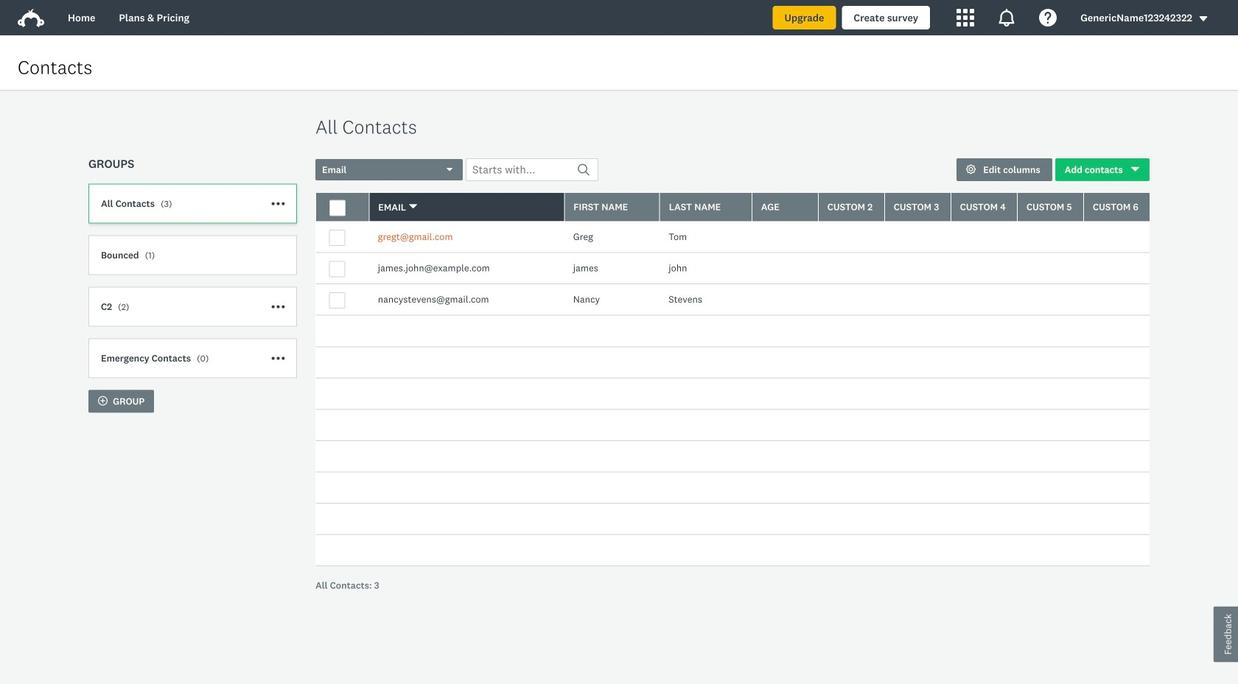 Task type: locate. For each thing, give the bounding box(es) containing it.
Starts with... text field
[[466, 159, 599, 181]]

0 horizontal spatial products icon image
[[957, 9, 975, 27]]

products icon image
[[957, 9, 975, 27], [998, 9, 1016, 27]]

1 products icon image from the left
[[957, 9, 975, 27]]

dropdown arrow image
[[1198, 14, 1209, 24]]

1 horizontal spatial products icon image
[[998, 9, 1016, 27]]



Task type: describe. For each thing, give the bounding box(es) containing it.
surveymonkey logo image
[[18, 9, 44, 27]]

help icon image
[[1039, 9, 1057, 27]]

2 products icon image from the left
[[998, 9, 1016, 27]]



Task type: vqa. For each thing, say whether or not it's contained in the screenshot.
Products Icon
yes



